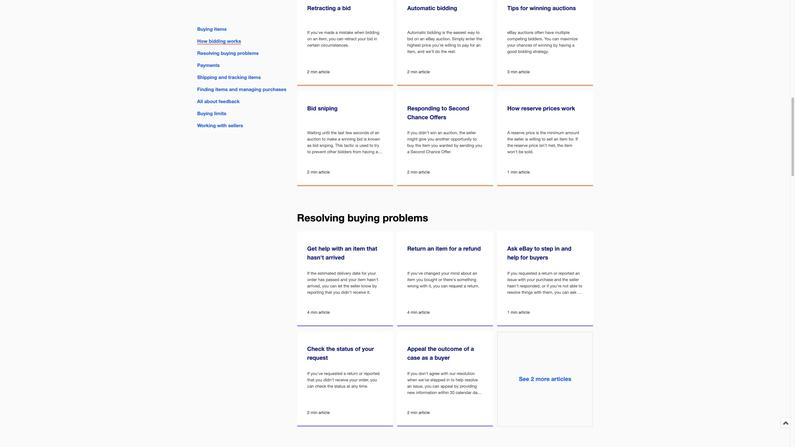 Task type: describe. For each thing, give the bounding box(es) containing it.
chance inside the if you didn't win an auction, the seller might give you another opportunity to buy the item you wanted by sending you a second chance offer.
[[426, 150, 441, 155]]

made
[[324, 30, 335, 35]]

from
[[353, 150, 361, 155]]

the inside appeal the outcome of a case as a buyer
[[428, 346, 437, 353]]

not
[[563, 284, 569, 289]]

you down has
[[322, 284, 329, 289]]

a down try
[[376, 150, 378, 155]]

you've for check the status of your request
[[311, 372, 323, 376]]

get
[[307, 245, 317, 252]]

didn't inside the if you didn't win an auction, the seller might give you another opportunity to buy the item you wanted by sending you a second chance offer.
[[419, 131, 429, 135]]

you right the it,
[[433, 284, 440, 289]]

responding to second chance offers
[[408, 105, 470, 121]]

to left pay
[[458, 43, 461, 48]]

receive inside if the estimated delivery date for your order has passed and your item hasn't arrived, you can let the seller know by reporting that you didn't receive it.
[[353, 290, 366, 295]]

your up the know
[[368, 271, 376, 276]]

if for return an item for a refund
[[408, 271, 410, 276]]

finding
[[197, 86, 214, 92]]

is up "sold."
[[525, 137, 528, 142]]

item inside the get help with an item that hasn't arrived
[[353, 245, 365, 252]]

sellers
[[228, 123, 243, 128]]

step
[[542, 245, 554, 252]]

you right the order,
[[370, 378, 377, 383]]

a left buyer
[[430, 355, 433, 362]]

a up this
[[338, 137, 341, 142]]

item left for.
[[560, 137, 568, 142]]

you up issue
[[511, 271, 518, 276]]

on inside if you've made a mistake when bidding on an item, you can retract your bid in certain circumstances.
[[307, 37, 312, 41]]

0 horizontal spatial about
[[204, 99, 217, 104]]

your inside check the status of your request
[[362, 346, 374, 353]]

strategy.
[[533, 49, 549, 54]]

responded,
[[520, 284, 541, 289]]

few
[[346, 131, 352, 135]]

3
[[508, 70, 510, 74]]

sell
[[547, 137, 553, 142]]

ebay inside the ebay auctions often have multiple competing bidders. you can maximize your chances of winning by having a good bidding strategy.
[[508, 30, 517, 35]]

work
[[562, 105, 576, 112]]

min for how reserve prices work
[[511, 170, 518, 175]]

you up 'might'
[[411, 131, 418, 135]]

resolution
[[457, 372, 475, 376]]

items for finding items and managing purchases
[[215, 86, 228, 92]]

with inside the get help with an item that hasn't arrived
[[332, 245, 343, 252]]

your inside if you've made a mistake when bidding on an item, you can retract your bid in certain circumstances.
[[358, 37, 366, 41]]

can inside if you've made a mistake when bidding on an item, you can retract your bid in certain circumstances.
[[337, 37, 344, 41]]

time.
[[359, 384, 368, 389]]

2 vertical spatial reserve
[[515, 143, 528, 148]]

a inside if you've made a mistake when bidding on an item, you can retract your bid in certain circumstances.
[[336, 30, 338, 35]]

reserve for how
[[522, 105, 542, 112]]

with down responded,
[[534, 290, 542, 295]]

ask ebay to step in and help for buyers
[[508, 245, 572, 261]]

give
[[419, 137, 427, 142]]

item, inside if you've made a mistake when bidding on an item, you can retract your bid in certain circumstances.
[[319, 37, 328, 41]]

works
[[227, 38, 241, 44]]

of inside 'waiting until the last few seconds of an auction to make a winning bid is known as bid sniping. this tactic is used to try to prevent other bidders from having a chance to place a higher bid before the auction ends. 2 min article'
[[370, 131, 374, 135]]

on inside automatic bidding is the easiest way to bid on an ebay auction. simply enter the highest price you're willing to pay for an item, and we'll do the rest.
[[414, 37, 419, 41]]

arrived,
[[307, 284, 321, 289]]

requested for the
[[324, 372, 343, 376]]

hasn't inside if the estimated delivery date for your order has passed and your item hasn't arrived, you can let the seller know by reporting that you didn't receive it.
[[367, 278, 378, 282]]

prices
[[543, 105, 560, 112]]

bid down seconds
[[357, 137, 363, 142]]

bidders
[[338, 150, 352, 155]]

when inside if you don't agree with our resolution when we've stepped in to help resolve an issue, you can appeal by providing new information within 30 calendar days of the case closing.
[[408, 378, 417, 383]]

having inside 'waiting until the last few seconds of an auction to make a winning bid is known as bid sniping. this tactic is used to try to prevent other bidders from having a chance to place a higher bid before the auction ends. 2 min article'
[[363, 150, 375, 155]]

1 vertical spatial items
[[248, 74, 261, 80]]

you up check
[[316, 378, 322, 383]]

of inside if you don't agree with our resolution when we've stepped in to help resolve an issue, you can appeal by providing new information within 30 calendar days of the case closing.
[[408, 397, 411, 402]]

you've for return an item for a refund
[[411, 271, 423, 276]]

to inside a reserve price is the minimum amount the seller is willing to sell an item for. if the reserve price isn't met, the item won't be sold.
[[542, 137, 546, 142]]

or up you're
[[554, 271, 558, 276]]

a left 'refund'
[[459, 245, 462, 252]]

ebay inside ask ebay to step in and help for buyers
[[519, 245, 533, 252]]

an inside the get help with an item that hasn't arrived
[[345, 245, 352, 252]]

1 vertical spatial buying
[[348, 212, 380, 224]]

reported for ask ebay to step in and help for buyers
[[559, 271, 575, 276]]

2 for check the status of your request
[[307, 411, 310, 416]]

auctions inside the ebay auctions often have multiple competing bidders. you can maximize your chances of winning by having a good bidding strategy.
[[518, 30, 534, 35]]

you up wrong at the bottom right of the page
[[417, 278, 423, 282]]

closing.
[[429, 397, 443, 402]]

them,
[[543, 290, 554, 295]]

other
[[327, 150, 337, 155]]

rest.
[[448, 49, 456, 54]]

with inside if you've changed your mind about an item you bought or there's something wrong with it, you can request a return.
[[420, 284, 428, 289]]

the inside if you requested a return or reported an issue with your purchase and the seller hasn't responded, or if you're not able to resolve things with them, you can ask us to help.
[[563, 278, 569, 282]]

automatic bidding
[[408, 5, 458, 12]]

of inside check the status of your request
[[355, 346, 361, 353]]

help inside ask ebay to step in and help for buyers
[[508, 254, 519, 261]]

bidding inside if you've made a mistake when bidding on an item, you can retract your bid in certain circumstances.
[[366, 30, 380, 35]]

you right sending
[[476, 143, 482, 148]]

3 min article
[[508, 70, 530, 74]]

an inside a reserve price is the minimum amount the seller is willing to sell an item for. if the reserve price isn't met, the item won't be sold.
[[554, 137, 559, 142]]

a right outcome
[[471, 346, 474, 353]]

article for responding to second chance offers
[[419, 170, 430, 175]]

reserve for a
[[511, 131, 525, 135]]

1 for how reserve prices work
[[508, 170, 510, 175]]

arrived
[[326, 254, 345, 261]]

1 horizontal spatial auctions
[[553, 5, 576, 12]]

if you don't agree with our resolution when we've stepped in to help resolve an issue, you can appeal by providing new information within 30 calendar days of the case closing.
[[408, 372, 482, 402]]

receive inside if you've requested a return or reported that you didn't receive your order, you can check the status at any time.
[[335, 378, 348, 383]]

easiest
[[454, 30, 467, 35]]

min inside 'waiting until the last few seconds of an auction to make a winning bid is known as bid sniping. this tactic is used to try to prevent other bidders from having a chance to place a higher bid before the auction ends. 2 min article'
[[311, 170, 318, 175]]

order
[[307, 278, 317, 282]]

tactic
[[344, 143, 354, 148]]

4 min article for return an item for a refund
[[408, 311, 430, 315]]

you down let
[[333, 290, 340, 295]]

an inside if you've changed your mind about an item you bought or there's something wrong with it, you can request a return.
[[473, 271, 477, 276]]

that inside the get help with an item that hasn't arrived
[[367, 245, 378, 252]]

for right tips
[[521, 5, 528, 12]]

you're
[[432, 43, 444, 48]]

buying limits link
[[197, 111, 226, 116]]

2 inside 'waiting until the last few seconds of an auction to make a winning bid is known as bid sniping. this tactic is used to try to prevent other bidders from having a chance to place a higher bid before the auction ends. 2 min article'
[[307, 170, 310, 175]]

auction.
[[436, 37, 451, 41]]

article for automatic bidding
[[419, 70, 430, 74]]

you left don't
[[411, 372, 418, 376]]

2 min article for automatic bidding
[[408, 70, 430, 74]]

reported for check the status of your request
[[364, 372, 380, 376]]

if you've made a mistake when bidding on an item, you can retract your bid in certain circumstances.
[[307, 30, 380, 48]]

didn't inside if the estimated delivery date for your order has passed and your item hasn't arrived, you can let the seller know by reporting that you didn't receive it.
[[341, 290, 352, 295]]

article for get help with an item that hasn't arrived
[[319, 311, 330, 315]]

and inside if the estimated delivery date for your order has passed and your item hasn't arrived, you can let the seller know by reporting that you didn't receive it.
[[341, 278, 348, 282]]

item down for.
[[565, 143, 573, 148]]

bid sniping
[[307, 105, 338, 112]]

is up used
[[364, 137, 367, 142]]

or left if
[[542, 284, 546, 289]]

issue,
[[413, 384, 424, 389]]

tips
[[508, 5, 519, 12]]

shipping and tracking items link
[[197, 74, 261, 80]]

min for appeal the outcome of a case as a buyer
[[411, 411, 418, 416]]

bid inside automatic bidding is the easiest way to bid on an ebay auction. simply enter the highest price you're willing to pay for an item, and we'll do the rest.
[[408, 37, 413, 41]]

buying items link
[[197, 26, 227, 32]]

order,
[[359, 378, 369, 383]]

when inside if you've made a mistake when bidding on an item, you can retract your bid in certain circumstances.
[[355, 30, 365, 35]]

highest
[[408, 43, 421, 48]]

payments
[[197, 62, 220, 68]]

bid up prevent on the left top of page
[[313, 143, 319, 148]]

chance
[[307, 156, 321, 161]]

sniping.
[[320, 143, 334, 148]]

all
[[197, 99, 203, 104]]

know
[[362, 284, 371, 289]]

to left help.
[[508, 297, 511, 301]]

ebay inside automatic bidding is the easiest way to bid on an ebay auction. simply enter the highest price you're willing to pay for an item, and we'll do the rest.
[[426, 37, 435, 41]]

by inside if the estimated delivery date for your order has passed and your item hasn't arrived, you can let the seller know by reporting that you didn't receive it.
[[373, 284, 377, 289]]

to inside ask ebay to step in and help for buyers
[[535, 245, 540, 252]]

appeal
[[441, 384, 453, 389]]

30
[[450, 391, 455, 395]]

article for check the status of your request
[[319, 411, 330, 416]]

resolve inside if you don't agree with our resolution when we've stepped in to help resolve an issue, you can appeal by providing new information within 30 calendar days of the case closing.
[[465, 378, 478, 383]]

the inside if you don't agree with our resolution when we've stepped in to help resolve an issue, you can appeal by providing new information within 30 calendar days of the case closing.
[[412, 397, 418, 402]]

you down another
[[432, 143, 438, 148]]

it.
[[367, 290, 371, 295]]

to up chance
[[307, 150, 311, 155]]

if for get help with an item that hasn't arrived
[[307, 271, 310, 276]]

didn't inside if you've requested a return or reported that you didn't receive your order, you can check the status at any time.
[[324, 378, 334, 383]]

outcome
[[438, 346, 462, 353]]

known
[[368, 137, 380, 142]]

for left 'refund'
[[449, 245, 457, 252]]

1 horizontal spatial resolving
[[297, 212, 345, 224]]

an right return
[[428, 245, 434, 252]]

bid inside if you've made a mistake when bidding on an item, you can retract your bid in certain circumstances.
[[367, 37, 373, 41]]

last
[[338, 131, 345, 135]]

1 vertical spatial price
[[526, 131, 535, 135]]

article for ask ebay to step in and help for buyers
[[519, 311, 530, 315]]

issue
[[508, 278, 517, 282]]

min for retracting a bid
[[311, 70, 318, 74]]

bidders. you
[[528, 37, 552, 41]]

there's
[[444, 278, 456, 282]]

buying for buying limits
[[197, 111, 213, 116]]

working with sellers
[[197, 123, 243, 128]]

if
[[547, 284, 549, 289]]

your inside if you've requested a return or reported that you didn't receive your order, you can check the status at any time.
[[350, 378, 358, 383]]

price inside automatic bidding is the easiest way to bid on an ebay auction. simply enter the highest price you're willing to pay for an item, and we'll do the rest.
[[422, 43, 431, 48]]

can inside the ebay auctions often have multiple competing bidders. you can maximize your chances of winning by having a good bidding strategy.
[[553, 37, 559, 41]]

your inside the ebay auctions often have multiple competing bidders. you can maximize your chances of winning by having a good bidding strategy.
[[508, 43, 516, 48]]

requested for ebay
[[519, 271, 537, 276]]

information
[[416, 391, 437, 395]]

items for buying items
[[214, 26, 227, 32]]

calendar
[[456, 391, 472, 395]]

return for step
[[542, 271, 553, 276]]

an right pay
[[476, 43, 481, 48]]

wanted
[[439, 143, 453, 148]]

2 auction from the top
[[307, 163, 321, 167]]

reporting
[[307, 290, 324, 295]]

request inside if you've changed your mind about an item you bought or there's something wrong with it, you can request a return.
[[449, 284, 463, 289]]

multiple
[[555, 30, 570, 35]]

request inside check the status of your request
[[307, 355, 328, 362]]

bid up mistake
[[342, 5, 351, 12]]

amount
[[566, 131, 580, 135]]

at
[[347, 384, 350, 389]]

willing inside a reserve price is the minimum amount the seller is willing to sell an item for. if the reserve price isn't met, the item won't be sold.
[[530, 137, 541, 142]]

payments link
[[197, 62, 220, 68]]

you up information
[[425, 384, 432, 389]]

if you've requested a return or reported that you didn't receive your order, you can check the status at any time.
[[307, 372, 380, 389]]

of inside the ebay auctions often have multiple competing bidders. you can maximize your chances of winning by having a good bidding strategy.
[[534, 43, 537, 48]]

you inside if you've made a mistake when bidding on an item, you can retract your bid in certain circumstances.
[[329, 37, 336, 41]]

bidding for automatic bidding
[[437, 5, 458, 12]]

item inside the if you didn't win an auction, the seller might give you another opportunity to buy the item you wanted by sending you a second chance offer.
[[422, 143, 430, 148]]

certain
[[307, 43, 320, 48]]

an up highest on the top of page
[[420, 37, 425, 41]]

2 for appeal the outcome of a case as a buyer
[[408, 411, 410, 416]]

article for appeal the outcome of a case as a buyer
[[419, 411, 430, 416]]

with down limits
[[217, 123, 227, 128]]

bidding for automatic bidding is the easiest way to bid on an ebay auction. simply enter the highest price you're willing to pay for an item, and we'll do the rest.
[[428, 30, 441, 35]]

status inside if you've requested a return or reported that you didn't receive your order, you can check the status at any time.
[[335, 384, 346, 389]]

you down you're
[[555, 290, 561, 295]]

to up 'ends.'
[[322, 156, 326, 161]]

changed
[[424, 271, 440, 276]]

second inside the if you didn't win an auction, the seller might give you another opportunity to buy the item you wanted by sending you a second chance offer.
[[411, 150, 425, 155]]

it,
[[429, 284, 432, 289]]

willing inside automatic bidding is the easiest way to bid on an ebay auction. simply enter the highest price you're willing to pay for an item, and we'll do the rest.
[[445, 43, 456, 48]]

0 horizontal spatial resolving buying problems
[[197, 50, 259, 56]]

min for get help with an item that hasn't arrived
[[311, 311, 318, 315]]

something
[[457, 278, 477, 282]]

circumstances.
[[321, 43, 349, 48]]

a right retracting
[[338, 5, 341, 12]]

check the status of your request
[[307, 346, 374, 362]]

your down date
[[349, 278, 357, 282]]

ask
[[571, 290, 577, 295]]

1 horizontal spatial problems
[[383, 212, 428, 224]]

with inside if you don't agree with our resolution when we've stepped in to help resolve an issue, you can appeal by providing new information within 30 calendar days of the case closing.
[[441, 372, 449, 376]]

2 min article for check the status of your request
[[307, 411, 330, 416]]

maximize
[[561, 37, 578, 41]]

to inside responding to second chance offers
[[442, 105, 447, 112]]

an inside if you requested a return or reported an issue with your purchase and the seller hasn't responded, or if you're not able to resolve things with them, you can ask us to help.
[[576, 271, 580, 276]]

is left minimum
[[536, 131, 539, 135]]

we'll
[[426, 49, 434, 54]]

can inside if you don't agree with our resolution when we've stepped in to help resolve an issue, you can appeal by providing new information within 30 calendar days of the case closing.
[[433, 384, 440, 389]]

if inside a reserve price is the minimum amount the seller is willing to sell an item for. if the reserve price isn't met, the item won't be sold.
[[576, 137, 578, 142]]

automatic for automatic bidding is the easiest way to bid on an ebay auction. simply enter the highest price you're willing to pay for an item, and we'll do the rest.
[[408, 30, 426, 35]]

bid down from
[[354, 156, 360, 161]]

automatic for automatic bidding
[[408, 5, 436, 12]]

finding items and managing purchases
[[197, 86, 286, 92]]

do
[[435, 49, 440, 54]]

0 vertical spatial problems
[[237, 50, 259, 56]]

new
[[408, 391, 415, 395]]

us
[[578, 290, 582, 295]]

ends.
[[322, 163, 332, 167]]

retracting a bid
[[307, 5, 351, 12]]

0 horizontal spatial resolving
[[197, 50, 219, 56]]

and up feedback
[[229, 86, 238, 92]]



Task type: locate. For each thing, give the bounding box(es) containing it.
your up "good"
[[508, 43, 516, 48]]

of inside appeal the outcome of a case as a buyer
[[464, 346, 469, 353]]

2 for automatic bidding
[[408, 70, 410, 74]]

1 horizontal spatial reported
[[559, 271, 575, 276]]

2 min article for appeal the outcome of a case as a buyer
[[408, 411, 430, 416]]

min for tips for winning auctions
[[511, 70, 518, 74]]

winning for an
[[342, 137, 356, 142]]

0 horizontal spatial didn't
[[324, 378, 334, 383]]

is up from
[[356, 143, 359, 148]]

help down resolution
[[456, 378, 464, 383]]

auctions up 'multiple' in the right top of the page
[[553, 5, 576, 12]]

0 vertical spatial buying
[[221, 50, 236, 56]]

1 on from the left
[[307, 37, 312, 41]]

0 horizontal spatial requested
[[324, 372, 343, 376]]

isn't
[[540, 143, 547, 148]]

if for ask ebay to step in and help for buyers
[[508, 271, 510, 276]]

all about feedback
[[197, 99, 240, 104]]

0 vertical spatial return
[[542, 271, 553, 276]]

get help with an item that hasn't arrived
[[307, 245, 378, 261]]

seller inside the if you didn't win an auction, the seller might give you another opportunity to buy the item you wanted by sending you a second chance offer.
[[467, 131, 476, 135]]

1 horizontal spatial hasn't
[[367, 278, 378, 282]]

your inside if you requested a return or reported an issue with your purchase and the seller hasn't responded, or if you're not able to resolve things with them, you can ask us to help.
[[527, 278, 535, 282]]

requested inside if you requested a return or reported an issue with your purchase and the seller hasn't responded, or if you're not able to resolve things with them, you can ask us to help.
[[519, 271, 537, 276]]

a right place
[[338, 156, 340, 161]]

1 horizontal spatial willing
[[530, 137, 541, 142]]

hasn't up the know
[[367, 278, 378, 282]]

0 horizontal spatial ebay
[[426, 37, 435, 41]]

your
[[358, 37, 366, 41], [508, 43, 516, 48], [368, 271, 376, 276], [442, 271, 450, 276], [349, 278, 357, 282], [527, 278, 535, 282], [362, 346, 374, 353], [350, 378, 358, 383]]

for inside automatic bidding is the easiest way to bid on an ebay auction. simply enter the highest price you're willing to pay for an item, and we'll do the rest.
[[470, 43, 475, 48]]

item,
[[319, 37, 328, 41], [408, 49, 417, 54]]

as
[[307, 143, 312, 148], [422, 355, 428, 362]]

more
[[536, 376, 550, 383]]

2 on from the left
[[414, 37, 419, 41]]

1 vertical spatial you've
[[411, 271, 423, 276]]

1 for ask ebay to step in and help for buyers
[[508, 311, 510, 315]]

item right return
[[436, 245, 448, 252]]

hasn't down get
[[307, 254, 324, 261]]

1 vertical spatial having
[[363, 150, 375, 155]]

this
[[335, 143, 343, 148]]

your right the retract
[[358, 37, 366, 41]]

and inside if you requested a return or reported an issue with your purchase and the seller hasn't responded, or if you're not able to resolve things with them, you can ask us to help.
[[555, 278, 562, 282]]

1 automatic from the top
[[408, 5, 436, 12]]

1 horizontal spatial receive
[[353, 290, 366, 295]]

if inside if you've requested a return or reported that you didn't receive your order, you can check the status at any time.
[[307, 372, 310, 376]]

automatic bidding is the easiest way to bid on an ebay auction. simply enter the highest price you're willing to pay for an item, and we'll do the rest.
[[408, 30, 482, 54]]

0 horizontal spatial 4 min article
[[307, 311, 330, 315]]

of right outcome
[[464, 346, 469, 353]]

1 auction from the top
[[307, 137, 321, 142]]

an right win
[[438, 131, 443, 135]]

1 vertical spatial how
[[508, 105, 520, 112]]

1 horizontal spatial didn't
[[341, 290, 352, 295]]

resolving buying problems
[[197, 50, 259, 56], [297, 212, 428, 224]]

case down information
[[419, 397, 428, 402]]

0 vertical spatial request
[[449, 284, 463, 289]]

1 vertical spatial willing
[[530, 137, 541, 142]]

0 horizontal spatial problems
[[237, 50, 259, 56]]

case
[[408, 355, 420, 362], [419, 397, 428, 402]]

a
[[508, 131, 510, 135]]

an up able
[[576, 271, 580, 276]]

item inside if the estimated delivery date for your order has passed and your item hasn't arrived, you can let the seller know by reporting that you didn't receive it.
[[358, 278, 366, 282]]

0 horizontal spatial resolve
[[465, 378, 478, 383]]

1 vertical spatial requested
[[324, 372, 343, 376]]

in inside if you've made a mistake when bidding on an item, you can retract your bid in certain circumstances.
[[374, 37, 377, 41]]

until
[[322, 131, 330, 135]]

willing up rest.
[[445, 43, 456, 48]]

item, inside automatic bidding is the easiest way to bid on an ebay auction. simply enter the highest price you're willing to pay for an item, and we'll do the rest.
[[408, 49, 417, 54]]

as inside 'waiting until the last few seconds of an auction to make a winning bid is known as bid sniping. this tactic is used to try to prevent other bidders from having a chance to place a higher bid before the auction ends. 2 min article'
[[307, 143, 312, 148]]

and left tracking
[[218, 74, 227, 80]]

article for how reserve prices work
[[519, 170, 530, 175]]

1 horizontal spatial request
[[449, 284, 463, 289]]

that inside if the estimated delivery date for your order has passed and your item hasn't arrived, you can let the seller know by reporting that you didn't receive it.
[[325, 290, 332, 295]]

0 horizontal spatial when
[[355, 30, 365, 35]]

can inside if you've changed your mind about an item you bought or there's something wrong with it, you can request a return.
[[441, 284, 448, 289]]

to inside if you don't agree with our resolution when we've stepped in to help resolve an issue, you can appeal by providing new information within 30 calendar days of the case closing.
[[451, 378, 455, 383]]

1 4 from the left
[[307, 311, 310, 315]]

how down buying items link
[[197, 38, 207, 44]]

by
[[554, 43, 558, 48], [454, 143, 459, 148], [373, 284, 377, 289], [454, 384, 459, 389]]

bidding inside the ebay auctions often have multiple competing bidders. you can maximize your chances of winning by having a good bidding strategy.
[[518, 49, 532, 54]]

to up us
[[579, 284, 583, 289]]

help inside the get help with an item that hasn't arrived
[[319, 245, 330, 252]]

for inside if the estimated delivery date for your order has passed and your item hasn't arrived, you can let the seller know by reporting that you didn't receive it.
[[362, 271, 367, 276]]

by inside if you don't agree with our resolution when we've stepped in to help resolve an issue, you can appeal by providing new information within 30 calendar days of the case closing.
[[454, 384, 459, 389]]

of down bidders. you
[[534, 43, 537, 48]]

about up 'something'
[[461, 271, 472, 276]]

0 vertical spatial that
[[367, 245, 378, 252]]

1 vertical spatial resolving
[[297, 212, 345, 224]]

0 vertical spatial hasn't
[[307, 254, 324, 261]]

if inside if you requested a return or reported an issue with your purchase and the seller hasn't responded, or if you're not able to resolve things with them, you can ask us to help.
[[508, 271, 510, 276]]

2 min article down the we'll
[[408, 70, 430, 74]]

2 vertical spatial didn't
[[324, 378, 334, 383]]

0 vertical spatial winning
[[530, 5, 551, 12]]

min down help.
[[511, 311, 518, 315]]

winning down few
[[342, 137, 356, 142]]

1 horizontal spatial on
[[414, 37, 419, 41]]

item up date
[[353, 245, 365, 252]]

seller up 'opportunity'
[[467, 131, 476, 135]]

min for automatic bidding
[[411, 70, 418, 74]]

2 min article down new
[[408, 411, 430, 416]]

return up purchase
[[542, 271, 553, 276]]

requested up responded,
[[519, 271, 537, 276]]

1 min article down be at the top of the page
[[508, 170, 530, 175]]

or inside if you've changed your mind about an item you bought or there's something wrong with it, you can request a return.
[[439, 278, 443, 282]]

resolve inside if you requested a return or reported an issue with your purchase and the seller hasn't responded, or if you're not able to resolve things with them, you can ask us to help.
[[508, 290, 521, 295]]

1 4 min article from the left
[[307, 311, 330, 315]]

a down check the status of your request
[[344, 372, 346, 376]]

how up a
[[508, 105, 520, 112]]

0 horizontal spatial having
[[363, 150, 375, 155]]

reported inside if you've requested a return or reported that you didn't receive your order, you can check the status at any time.
[[364, 372, 380, 376]]

higher
[[341, 156, 353, 161]]

0 vertical spatial receive
[[353, 290, 366, 295]]

seller inside if you requested a return or reported an issue with your purchase and the seller hasn't responded, or if you're not able to resolve things with them, you can ask us to help.
[[570, 278, 579, 282]]

a down maximize
[[573, 43, 575, 48]]

days
[[473, 391, 482, 395]]

with left our
[[441, 372, 449, 376]]

you've inside if you've requested a return or reported that you didn't receive your order, you can check the status at any time.
[[311, 372, 323, 376]]

0 horizontal spatial buying
[[221, 50, 236, 56]]

if up wrong at the bottom right of the page
[[408, 271, 410, 276]]

items up managing
[[248, 74, 261, 80]]

bidding inside automatic bidding is the easiest way to bid on an ebay auction. simply enter the highest price you're willing to pay for an item, and we'll do the rest.
[[428, 30, 441, 35]]

1 min article for how reserve prices work
[[508, 170, 530, 175]]

help.
[[512, 297, 521, 301]]

1 vertical spatial request
[[307, 355, 328, 362]]

return for of
[[347, 372, 358, 376]]

1 vertical spatial 1 min article
[[508, 311, 530, 315]]

is inside automatic bidding is the easiest way to bid on an ebay auction. simply enter the highest price you're willing to pay for an item, and we'll do the rest.
[[443, 30, 445, 35]]

buying for buying items
[[197, 26, 213, 32]]

buying items
[[197, 26, 227, 32]]

an inside if you've made a mistake when bidding on an item, you can retract your bid in certain circumstances.
[[313, 37, 318, 41]]

1 horizontal spatial that
[[325, 290, 332, 295]]

have
[[545, 30, 554, 35]]

how
[[197, 38, 207, 44], [508, 105, 520, 112]]

request
[[449, 284, 463, 289], [307, 355, 328, 362]]

appeal
[[408, 346, 426, 353]]

2 automatic from the top
[[408, 30, 426, 35]]

1 horizontal spatial as
[[422, 355, 428, 362]]

receive down the know
[[353, 290, 366, 295]]

a inside if you've requested a return or reported that you didn't receive your order, you can check the status at any time.
[[344, 372, 346, 376]]

1 vertical spatial didn't
[[341, 290, 352, 295]]

1 horizontal spatial return
[[542, 271, 553, 276]]

status inside check the status of your request
[[337, 346, 354, 353]]

how for how reserve prices work
[[508, 105, 520, 112]]

on up highest on the top of page
[[414, 37, 419, 41]]

hasn't inside the get help with an item that hasn't arrived
[[307, 254, 324, 261]]

a down buy
[[408, 150, 410, 155]]

how for how bidding works
[[197, 38, 207, 44]]

with right issue
[[518, 278, 526, 282]]

if inside if you don't agree with our resolution when we've stepped in to help resolve an issue, you can appeal by providing new information within 30 calendar days of the case closing.
[[408, 372, 410, 376]]

that inside if you've requested a return or reported that you didn't receive your order, you can check the status at any time.
[[307, 378, 315, 383]]

seller inside if the estimated delivery date for your order has passed and your item hasn't arrived, you can let the seller know by reporting that you didn't receive it.
[[351, 284, 360, 289]]

a inside the if you didn't win an auction, the seller might give you another opportunity to buy the item you wanted by sending you a second chance offer.
[[408, 150, 410, 155]]

min down check
[[311, 411, 318, 416]]

min for check the status of your request
[[311, 411, 318, 416]]

if up issue
[[508, 271, 510, 276]]

to left sell on the right top
[[542, 137, 546, 142]]

1 vertical spatial case
[[419, 397, 428, 402]]

agree
[[430, 372, 440, 376]]

having
[[559, 43, 572, 48], [363, 150, 375, 155]]

and left the we'll
[[418, 49, 425, 54]]

0 vertical spatial as
[[307, 143, 312, 148]]

if left don't
[[408, 372, 410, 376]]

you've inside if you've changed your mind about an item you bought or there's something wrong with it, you can request a return.
[[411, 271, 423, 276]]

about
[[204, 99, 217, 104], [461, 271, 472, 276]]

responding
[[408, 105, 440, 112]]

your up the order,
[[362, 346, 374, 353]]

2 4 min article from the left
[[408, 311, 430, 315]]

0 vertical spatial resolving buying problems
[[197, 50, 259, 56]]

the inside check the status of your request
[[327, 346, 335, 353]]

to right way
[[476, 30, 480, 35]]

1 vertical spatial auction
[[307, 163, 321, 167]]

second down buy
[[411, 150, 425, 155]]

4 min article for get help with an item that hasn't arrived
[[307, 311, 330, 315]]

you
[[329, 37, 336, 41], [411, 131, 418, 135], [428, 137, 435, 142], [432, 143, 438, 148], [476, 143, 482, 148], [511, 271, 518, 276], [417, 278, 423, 282], [322, 284, 329, 289], [433, 284, 440, 289], [333, 290, 340, 295], [555, 290, 561, 295], [411, 372, 418, 376], [316, 378, 322, 383], [370, 378, 377, 383], [425, 384, 432, 389]]

1 vertical spatial hasn't
[[367, 278, 378, 282]]

min for return an item for a refund
[[411, 311, 418, 315]]

by down have
[[554, 43, 558, 48]]

chance inside responding to second chance offers
[[408, 114, 428, 121]]

if for appeal the outcome of a case as a buyer
[[408, 372, 410, 376]]

1 horizontal spatial in
[[447, 378, 450, 383]]

you've for retracting a bid
[[311, 30, 323, 35]]

buying up how bidding works
[[197, 26, 213, 32]]

1 vertical spatial auctions
[[518, 30, 534, 35]]

resolve up providing
[[465, 378, 478, 383]]

return inside if you've requested a return or reported that you didn't receive your order, you can check the status at any time.
[[347, 372, 358, 376]]

reserve up be at the top of the page
[[515, 143, 528, 148]]

if for responding to second chance offers
[[408, 131, 410, 135]]

ebay right ask
[[519, 245, 533, 252]]

help inside if you don't agree with our resolution when we've stepped in to help resolve an issue, you can appeal by providing new information within 30 calendar days of the case closing.
[[456, 378, 464, 383]]

1 horizontal spatial having
[[559, 43, 572, 48]]

item inside if you've changed your mind about an item you bought or there's something wrong with it, you can request a return.
[[408, 278, 416, 282]]

ebay up you're
[[426, 37, 435, 41]]

0 vertical spatial reserve
[[522, 105, 542, 112]]

an inside if you don't agree with our resolution when we've stepped in to help resolve an issue, you can appeal by providing new information within 30 calendar days of the case closing.
[[408, 384, 412, 389]]

1 vertical spatial help
[[508, 254, 519, 261]]

2 vertical spatial ebay
[[519, 245, 533, 252]]

1 vertical spatial status
[[335, 384, 346, 389]]

buy
[[408, 143, 414, 148]]

min down highest on the top of page
[[411, 70, 418, 74]]

to left try
[[370, 143, 374, 148]]

can
[[337, 37, 344, 41], [553, 37, 559, 41], [330, 284, 337, 289], [441, 284, 448, 289], [563, 290, 569, 295], [307, 384, 314, 389], [433, 384, 440, 389]]

4 for return an item for a refund
[[408, 311, 410, 315]]

purchases
[[263, 86, 286, 92]]

price
[[422, 43, 431, 48], [526, 131, 535, 135], [529, 143, 538, 148]]

min down certain
[[311, 70, 318, 74]]

second
[[449, 105, 470, 112], [411, 150, 425, 155]]

2 for responding to second chance offers
[[408, 170, 410, 175]]

to down until
[[322, 137, 326, 142]]

0 horizontal spatial in
[[374, 37, 377, 41]]

0 horizontal spatial help
[[319, 245, 330, 252]]

0 vertical spatial items
[[214, 26, 227, 32]]

offers
[[430, 114, 447, 121]]

feedback
[[219, 99, 240, 104]]

met,
[[548, 143, 557, 148]]

1 horizontal spatial resolve
[[508, 290, 521, 295]]

0 vertical spatial second
[[449, 105, 470, 112]]

0 horizontal spatial willing
[[445, 43, 456, 48]]

1 vertical spatial ebay
[[426, 37, 435, 41]]

1 horizontal spatial how
[[508, 105, 520, 112]]

2 buying from the top
[[197, 111, 213, 116]]

or left there's
[[439, 278, 443, 282]]

4
[[307, 311, 310, 315], [408, 311, 410, 315]]

1 vertical spatial resolving buying problems
[[297, 212, 428, 224]]

1 horizontal spatial resolving buying problems
[[297, 212, 428, 224]]

an inside 'waiting until the last few seconds of an auction to make a winning bid is known as bid sniping. this tactic is used to try to prevent other bidders from having a chance to place a higher bid before the auction ends. 2 min article'
[[375, 131, 380, 135]]

and inside automatic bidding is the easiest way to bid on an ebay auction. simply enter the highest price you're willing to pay for an item, and we'll do the rest.
[[418, 49, 425, 54]]

if inside the if you didn't win an auction, the seller might give you another opportunity to buy the item you wanted by sending you a second chance offer.
[[408, 131, 410, 135]]

winning for can
[[538, 43, 553, 48]]

0 vertical spatial you've
[[311, 30, 323, 35]]

1 horizontal spatial item,
[[408, 49, 417, 54]]

second inside responding to second chance offers
[[449, 105, 470, 112]]

2 min article down buy
[[408, 170, 430, 175]]

by inside the ebay auctions often have multiple competing bidders. you can maximize your chances of winning by having a good bidding strategy.
[[554, 43, 558, 48]]

status left at
[[335, 384, 346, 389]]

or inside if you've requested a return or reported that you didn't receive your order, you can check the status at any time.
[[359, 372, 363, 376]]

1 vertical spatial receive
[[335, 378, 348, 383]]

1 buying from the top
[[197, 26, 213, 32]]

winning up often
[[530, 5, 551, 12]]

see
[[519, 376, 530, 383]]

1 vertical spatial winning
[[538, 43, 553, 48]]

bid
[[342, 5, 351, 12], [367, 37, 373, 41], [408, 37, 413, 41], [357, 137, 363, 142], [313, 143, 319, 148], [354, 156, 360, 161]]

0 vertical spatial buying
[[197, 26, 213, 32]]

0 horizontal spatial reported
[[364, 372, 380, 376]]

if inside if you've changed your mind about an item you bought or there's something wrong with it, you can request a return.
[[408, 271, 410, 276]]

we've
[[419, 378, 429, 383]]

can inside if the estimated delivery date for your order has passed and your item hasn't arrived, you can let the seller know by reporting that you didn't receive it.
[[330, 284, 337, 289]]

0 horizontal spatial how
[[197, 38, 207, 44]]

if for check the status of your request
[[307, 372, 310, 376]]

you down win
[[428, 137, 435, 142]]

automatic inside automatic bidding is the easiest way to bid on an ebay auction. simply enter the highest price you're willing to pay for an item, and we'll do the rest.
[[408, 30, 426, 35]]

item, down highest on the top of page
[[408, 49, 417, 54]]

requested up check
[[324, 372, 343, 376]]

if for retracting a bid
[[307, 30, 310, 35]]

0 vertical spatial when
[[355, 30, 365, 35]]

having inside the ebay auctions often have multiple competing bidders. you can maximize your chances of winning by having a good bidding strategy.
[[559, 43, 572, 48]]

min for responding to second chance offers
[[411, 170, 418, 175]]

item
[[560, 137, 568, 142], [422, 143, 430, 148], [565, 143, 573, 148], [353, 245, 365, 252], [436, 245, 448, 252], [358, 278, 366, 282], [408, 278, 416, 282]]

how bidding works
[[197, 38, 241, 44]]

to
[[476, 30, 480, 35], [458, 43, 461, 48], [442, 105, 447, 112], [322, 137, 326, 142], [473, 137, 477, 142], [542, 137, 546, 142], [370, 143, 374, 148], [307, 150, 311, 155], [322, 156, 326, 161], [535, 245, 540, 252], [579, 284, 583, 289], [508, 297, 511, 301], [451, 378, 455, 383]]

0 vertical spatial about
[[204, 99, 217, 104]]

1 min article down help.
[[508, 311, 530, 315]]

any
[[352, 384, 358, 389]]

when up issue,
[[408, 378, 417, 383]]

2
[[307, 70, 310, 74], [408, 70, 410, 74], [307, 170, 310, 175], [408, 170, 410, 175], [531, 376, 534, 383], [307, 411, 310, 416], [408, 411, 410, 416]]

0 horizontal spatial auctions
[[518, 30, 534, 35]]

1 vertical spatial item,
[[408, 49, 417, 54]]

the inside if you've requested a return or reported that you didn't receive your order, you can check the status at any time.
[[328, 384, 333, 389]]

min right 3
[[511, 70, 518, 74]]

article for retracting a bid
[[319, 70, 330, 74]]

item down give
[[422, 143, 430, 148]]

bidding for how bidding works
[[209, 38, 226, 44]]

a inside if you've changed your mind about an item you bought or there's something wrong with it, you can request a return.
[[464, 284, 466, 289]]

an up 'something'
[[473, 271, 477, 276]]

2 horizontal spatial that
[[367, 245, 378, 252]]

auction,
[[444, 131, 458, 135]]

requested inside if you've requested a return or reported that you didn't receive your order, you can check the status at any time.
[[324, 372, 343, 376]]

refund
[[464, 245, 481, 252]]

articles
[[552, 376, 572, 383]]

0 vertical spatial willing
[[445, 43, 456, 48]]

for inside ask ebay to step in and help for buyers
[[521, 254, 528, 261]]

purchase
[[536, 278, 553, 282]]

2 for retracting a bid
[[307, 70, 310, 74]]

1 horizontal spatial 4 min article
[[408, 311, 430, 315]]

about inside if you've changed your mind about an item you bought or there's something wrong with it, you can request a return.
[[461, 271, 472, 276]]

your inside if you've changed your mind about an item you bought or there's something wrong with it, you can request a return.
[[442, 271, 450, 276]]

return inside if you requested a return or reported an issue with your purchase and the seller hasn't responded, or if you're not able to resolve things with them, you can ask us to help.
[[542, 271, 553, 276]]

didn't
[[419, 131, 429, 135], [341, 290, 352, 295], [324, 378, 334, 383]]

often
[[535, 30, 544, 35]]

tracking
[[228, 74, 247, 80]]

an inside the if you didn't win an auction, the seller might give you another opportunity to buy the item you wanted by sending you a second chance offer.
[[438, 131, 443, 135]]

try
[[375, 143, 379, 148]]

and down delivery
[[341, 278, 348, 282]]

0 vertical spatial help
[[319, 245, 330, 252]]

1 vertical spatial resolve
[[465, 378, 478, 383]]

2 vertical spatial price
[[529, 143, 538, 148]]

0 vertical spatial item,
[[319, 37, 328, 41]]

can inside if you requested a return or reported an issue with your purchase and the seller hasn't responded, or if you're not able to resolve things with them, you can ask us to help.
[[563, 290, 569, 295]]

min down wrong at the bottom right of the page
[[411, 311, 418, 315]]

used
[[360, 143, 369, 148]]

finding items and managing purchases link
[[197, 86, 286, 92]]

2 4 from the left
[[408, 311, 410, 315]]

or
[[554, 271, 558, 276], [439, 278, 443, 282], [542, 284, 546, 289], [359, 372, 363, 376]]

all about feedback link
[[197, 99, 240, 104]]

reported up not
[[559, 271, 575, 276]]

as inside appeal the outcome of a case as a buyer
[[422, 355, 428, 362]]

a inside if you requested a return or reported an issue with your purchase and the seller hasn't responded, or if you're not able to resolve things with them, you can ask us to help.
[[539, 271, 541, 276]]

buyer
[[435, 355, 450, 362]]

1 horizontal spatial requested
[[519, 271, 537, 276]]

2 1 min article from the top
[[508, 311, 530, 315]]

hasn't inside if you requested a return or reported an issue with your purchase and the seller hasn't responded, or if you're not able to resolve things with them, you can ask us to help.
[[508, 284, 519, 289]]

0 horizontal spatial on
[[307, 37, 312, 41]]

1 min article for ask ebay to step in and help for buyers
[[508, 311, 530, 315]]

1 vertical spatial that
[[325, 290, 332, 295]]

and inside ask ebay to step in and help for buyers
[[562, 245, 572, 252]]

0 vertical spatial in
[[374, 37, 377, 41]]

appeal the outcome of a case as a buyer
[[408, 346, 474, 362]]

when
[[355, 30, 365, 35], [408, 378, 417, 383]]

0 vertical spatial requested
[[519, 271, 537, 276]]

1 horizontal spatial when
[[408, 378, 417, 383]]

item up wrong at the bottom right of the page
[[408, 278, 416, 282]]

a inside the ebay auctions often have multiple competing bidders. you can maximize your chances of winning by having a good bidding strategy.
[[573, 43, 575, 48]]

4 for get help with an item that hasn't arrived
[[307, 311, 310, 315]]

article for tips for winning auctions
[[519, 70, 530, 74]]

0 horizontal spatial hasn't
[[307, 254, 324, 261]]

pay
[[462, 43, 469, 48]]

2 min article for responding to second chance offers
[[408, 170, 430, 175]]

by right the know
[[373, 284, 377, 289]]

a down 'something'
[[464, 284, 466, 289]]

ebay up competing on the top right of page
[[508, 30, 517, 35]]

0 vertical spatial resolving
[[197, 50, 219, 56]]

problems
[[237, 50, 259, 56], [383, 212, 428, 224]]

article for return an item for a refund
[[419, 311, 430, 315]]

in right the retract
[[374, 37, 377, 41]]

1 1 min article from the top
[[508, 170, 530, 175]]

a reserve price is the minimum amount the seller is willing to sell an item for. if the reserve price isn't met, the item won't be sold.
[[508, 131, 580, 155]]

bought
[[425, 278, 438, 282]]

seller up be at the top of the page
[[515, 137, 524, 142]]

for.
[[569, 137, 575, 142]]

bidding up auction.
[[428, 30, 441, 35]]

min down the won't
[[511, 170, 518, 175]]

item, down made
[[319, 37, 328, 41]]

bidding up easiest
[[437, 5, 458, 12]]

0 vertical spatial status
[[337, 346, 354, 353]]

simply
[[452, 37, 465, 41]]

1 horizontal spatial help
[[456, 378, 464, 383]]

1 vertical spatial automatic
[[408, 30, 426, 35]]

2 1 from the top
[[508, 311, 510, 315]]

0 vertical spatial price
[[422, 43, 431, 48]]

2 vertical spatial winning
[[342, 137, 356, 142]]

case inside appeal the outcome of a case as a buyer
[[408, 355, 420, 362]]

your up any
[[350, 378, 358, 383]]

let
[[338, 284, 343, 289]]

an up new
[[408, 384, 412, 389]]

return.
[[468, 284, 480, 289]]

1 vertical spatial about
[[461, 271, 472, 276]]

might
[[408, 137, 418, 142]]

1 1 from the top
[[508, 170, 510, 175]]

on up certain
[[307, 37, 312, 41]]

willing up isn't
[[530, 137, 541, 142]]

hasn't
[[307, 254, 324, 261], [367, 278, 378, 282], [508, 284, 519, 289]]

0 vertical spatial auction
[[307, 137, 321, 142]]

for down enter at right
[[470, 43, 475, 48]]

case inside if you don't agree with our resolution when we've stepped in to help resolve an issue, you can appeal by providing new information within 30 calendar days of the case closing.
[[419, 397, 428, 402]]

is
[[443, 30, 445, 35], [536, 131, 539, 135], [364, 137, 367, 142], [525, 137, 528, 142], [356, 143, 359, 148]]

1 vertical spatial buying
[[197, 111, 213, 116]]

min for ask ebay to step in and help for buyers
[[511, 311, 518, 315]]

min
[[311, 70, 318, 74], [411, 70, 418, 74], [511, 70, 518, 74], [311, 170, 318, 175], [411, 170, 418, 175], [511, 170, 518, 175], [311, 311, 318, 315], [411, 311, 418, 315], [511, 311, 518, 315], [311, 411, 318, 416], [411, 411, 418, 416]]

1 vertical spatial problems
[[383, 212, 428, 224]]

0 vertical spatial 1
[[508, 170, 510, 175]]

an up delivery
[[345, 245, 352, 252]]

1 horizontal spatial buying
[[348, 212, 380, 224]]

by inside the if you didn't win an auction, the seller might give you another opportunity to buy the item you wanted by sending you a second chance offer.
[[454, 143, 459, 148]]

of up known
[[370, 131, 374, 135]]

reserve left prices
[[522, 105, 542, 112]]

as up chance
[[307, 143, 312, 148]]

0 vertical spatial resolve
[[508, 290, 521, 295]]

estimated
[[318, 271, 336, 276]]

requested
[[519, 271, 537, 276], [324, 372, 343, 376]]

see 2 more articles
[[519, 376, 572, 383]]

2 min article for retracting a bid
[[307, 70, 330, 74]]

1 vertical spatial reserve
[[511, 131, 525, 135]]

items up how bidding works
[[214, 26, 227, 32]]



Task type: vqa. For each thing, say whether or not it's contained in the screenshot.


